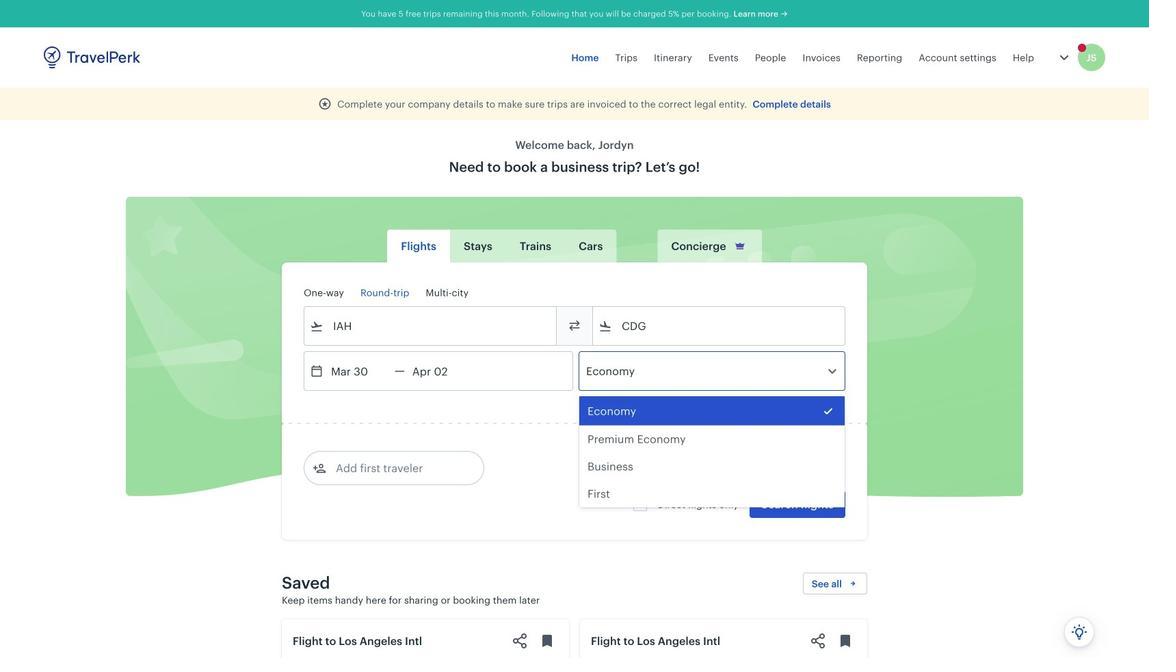 Task type: locate. For each thing, give the bounding box(es) containing it.
Depart text field
[[324, 352, 395, 391]]



Task type: describe. For each thing, give the bounding box(es) containing it.
Return text field
[[405, 352, 476, 391]]

To search field
[[612, 315, 827, 337]]

From search field
[[324, 315, 538, 337]]

Add first traveler search field
[[326, 458, 469, 480]]



